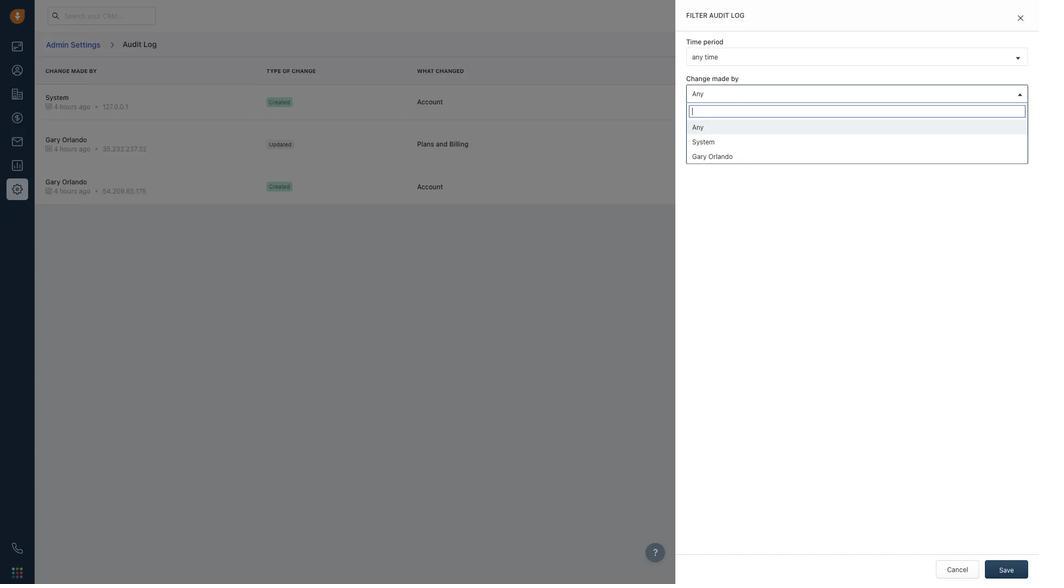 Task type: vqa. For each thing, say whether or not it's contained in the screenshot.
the left system
yes



Task type: describe. For each thing, give the bounding box(es) containing it.
hours for 35.232.237.32
[[60, 145, 77, 153]]

0 horizontal spatial audit
[[123, 39, 142, 48]]

billing
[[450, 141, 469, 148]]

any inside any option
[[693, 123, 704, 131]]

4 hours ago for 54.209.65.175
[[54, 188, 90, 195]]

admin settings link
[[45, 36, 101, 53]]

audit log
[[123, 39, 157, 48]]

none search field inside dialog
[[689, 105, 1026, 118]]

dialog containing filter audit log
[[676, 0, 1040, 585]]

any button
[[687, 122, 1029, 140]]

gary for plans and billing
[[45, 136, 60, 144]]

100
[[831, 129, 842, 137]]

system inside option
[[693, 138, 715, 146]]

made
[[713, 75, 730, 83]]

what for what changed
[[687, 112, 703, 120]]

by
[[732, 75, 739, 83]]

4 for 35.232.237.32
[[54, 145, 58, 153]]

an
[[768, 96, 776, 104]]

127.0.0.1
[[103, 103, 128, 111]]

created for 127.0.0.1
[[269, 99, 290, 105]]

account for 127.0.0.1
[[417, 98, 443, 106]]

created an account on the sales enterprise plan, for orlandogary85@gmail.com
[[742, 96, 986, 104]]

plans and billing
[[417, 141, 469, 148]]

added total number of users 100
[[742, 129, 842, 137]]

in
[[787, 12, 792, 19]]

change made by
[[687, 75, 739, 83]]

gary orlando for plans and billing
[[45, 136, 87, 144]]

orlando for plans and billing
[[62, 136, 87, 144]]

time period
[[687, 38, 724, 46]]

phone element
[[6, 538, 28, 560]]

changed
[[705, 112, 732, 120]]

any time
[[693, 53, 719, 61]]

4 hours ago for 35.232.237.32
[[54, 145, 90, 153]]

created for 54.209.65.175
[[269, 184, 290, 190]]

made
[[71, 68, 88, 74]]

orlando for account
[[62, 178, 87, 186]]

ago for 35.232.237.32
[[79, 145, 90, 153]]

of
[[805, 129, 811, 137]]

0 horizontal spatial system
[[45, 94, 69, 101]]

54.209.65.175
[[103, 188, 146, 195]]

cancel button
[[937, 561, 980, 580]]

enterprise
[[844, 96, 875, 104]]

0 horizontal spatial log
[[144, 39, 157, 48]]

on
[[804, 96, 812, 104]]

filter button
[[986, 35, 1029, 54]]

type
[[267, 68, 281, 74]]

added
[[742, 129, 762, 137]]

4 for 54.209.65.175
[[54, 188, 58, 195]]

what for what changed
[[417, 68, 435, 74]]

save button
[[986, 561, 1029, 580]]

1 horizontal spatial change
[[292, 68, 316, 74]]

list box inside dialog
[[687, 120, 1029, 164]]

ago for 127.0.0.1
[[79, 103, 90, 111]]

for
[[893, 96, 902, 104]]

account for 54.209.65.175
[[417, 183, 443, 191]]

any for any button
[[693, 127, 704, 134]]

days
[[802, 12, 815, 19]]

4 for 127.0.0.1
[[54, 103, 58, 111]]

time
[[705, 53, 719, 61]]

any time link
[[687, 48, 1028, 66]]



Task type: locate. For each thing, give the bounding box(es) containing it.
audit down search your crm... text field
[[123, 39, 142, 48]]

change
[[45, 68, 70, 74], [292, 68, 316, 74], [687, 75, 711, 83]]

4 hours ago down change made by
[[54, 103, 90, 111]]

1 vertical spatial account
[[417, 183, 443, 191]]

gary for account
[[45, 178, 60, 186]]

1 vertical spatial system
[[693, 138, 715, 146]]

your
[[744, 12, 757, 19]]

1 horizontal spatial filter
[[1004, 41, 1020, 48]]

account
[[417, 98, 443, 106], [417, 183, 443, 191]]

4 hours ago for 127.0.0.1
[[54, 103, 90, 111]]

1 vertical spatial 4
[[54, 145, 58, 153]]

0 vertical spatial 4
[[54, 103, 58, 111]]

2 vertical spatial gary
[[45, 178, 60, 186]]

1 horizontal spatial system
[[693, 138, 715, 146]]

1 vertical spatial orlando
[[709, 153, 733, 160]]

and
[[436, 141, 448, 148]]

4 hours ago left 54.209.65.175
[[54, 188, 90, 195]]

3 any from the top
[[693, 127, 704, 134]]

0 vertical spatial log
[[732, 12, 745, 19]]

ago
[[79, 103, 90, 111], [79, 145, 90, 153], [79, 188, 90, 195]]

account down the what changed
[[417, 98, 443, 106]]

35.232.237.32
[[103, 145, 147, 153]]

orlando inside option
[[709, 153, 733, 160]]

phone image
[[12, 544, 23, 555]]

any
[[693, 90, 704, 97], [693, 123, 704, 131], [693, 127, 704, 134]]

3 4 from the top
[[54, 188, 58, 195]]

gary orlando for account
[[45, 178, 87, 186]]

any for any dropdown button
[[693, 90, 704, 97]]

plan,
[[877, 96, 892, 104]]

1 vertical spatial gary
[[693, 153, 707, 160]]

save
[[1000, 567, 1015, 575]]

updated
[[269, 141, 292, 148]]

what changed
[[417, 68, 464, 74]]

plans
[[417, 141, 434, 148]]

1 vertical spatial audit
[[123, 39, 142, 48]]

ago left 35.232.237.32
[[79, 145, 90, 153]]

1 any from the top
[[693, 90, 704, 97]]

0 vertical spatial ago
[[79, 103, 90, 111]]

2 any from the top
[[693, 123, 704, 131]]

filter for filter
[[1004, 41, 1020, 48]]

21
[[793, 12, 800, 19]]

cancel
[[948, 567, 969, 574]]

any
[[693, 53, 703, 61]]

system down change made by
[[45, 94, 69, 101]]

any button
[[687, 85, 1029, 103]]

0 vertical spatial hours
[[60, 103, 77, 111]]

what left "changed"
[[687, 112, 703, 120]]

1 horizontal spatial log
[[732, 12, 745, 19]]

0 vertical spatial gary orlando
[[45, 136, 87, 144]]

gary orlando
[[45, 136, 87, 144], [693, 153, 733, 160], [45, 178, 87, 186]]

created
[[742, 96, 767, 104], [269, 99, 290, 105], [269, 184, 290, 190]]

3 4 hours ago from the top
[[54, 188, 90, 195]]

0 vertical spatial system
[[45, 94, 69, 101]]

the
[[814, 96, 823, 104]]

log
[[732, 12, 745, 19], [144, 39, 157, 48]]

0 horizontal spatial filter
[[687, 12, 708, 19]]

by
[[89, 68, 97, 74]]

admin settings
[[46, 40, 101, 49]]

created down updated
[[269, 184, 290, 190]]

change left made
[[45, 68, 70, 74]]

2 hours from the top
[[60, 145, 77, 153]]

3 ago from the top
[[79, 188, 90, 195]]

gary orlando inside option
[[693, 153, 733, 160]]

1 horizontal spatial audit
[[710, 12, 730, 19]]

your trial ends in 21 days
[[744, 12, 815, 19]]

2 vertical spatial 4
[[54, 188, 58, 195]]

0 horizontal spatial change
[[45, 68, 70, 74]]

hours for 54.209.65.175
[[60, 188, 77, 195]]

what left changed
[[417, 68, 435, 74]]

created down type
[[269, 99, 290, 105]]

2 vertical spatial gary orlando
[[45, 178, 87, 186]]

ago for 54.209.65.175
[[79, 188, 90, 195]]

filter for filter audit log
[[687, 12, 708, 19]]

0 vertical spatial 4 hours ago
[[54, 103, 90, 111]]

change made by
[[45, 68, 97, 74]]

None search field
[[689, 105, 1026, 118]]

1 ago from the top
[[79, 103, 90, 111]]

0 vertical spatial filter
[[687, 12, 708, 19]]

ends
[[771, 12, 785, 19]]

time
[[687, 38, 702, 46]]

system
[[45, 94, 69, 101], [693, 138, 715, 146]]

created left an
[[742, 96, 767, 104]]

change right the "of"
[[292, 68, 316, 74]]

what changed
[[687, 112, 732, 120]]

1 vertical spatial hours
[[60, 145, 77, 153]]

change for change made by
[[45, 68, 70, 74]]

list box
[[687, 120, 1029, 164]]

2 4 hours ago from the top
[[54, 145, 90, 153]]

dialog
[[676, 0, 1040, 585]]

admin
[[46, 40, 69, 49]]

2 vertical spatial orlando
[[62, 178, 87, 186]]

2 account from the top
[[417, 183, 443, 191]]

filter inside button
[[1004, 41, 1020, 48]]

changed
[[436, 68, 464, 74]]

freshworks switcher image
[[12, 568, 23, 579]]

0 vertical spatial gary
[[45, 136, 60, 144]]

change for change made by
[[687, 75, 711, 83]]

hours for 127.0.0.1
[[60, 103, 77, 111]]

gary inside gary orlando option
[[693, 153, 707, 160]]

2 horizontal spatial change
[[687, 75, 711, 83]]

hours
[[60, 103, 77, 111], [60, 145, 77, 153], [60, 188, 77, 195]]

1 account from the top
[[417, 98, 443, 106]]

1 vertical spatial ago
[[79, 145, 90, 153]]

2 vertical spatial hours
[[60, 188, 77, 195]]

Search your CRM... text field
[[48, 7, 156, 25]]

any option
[[687, 120, 1029, 134]]

1 4 from the top
[[54, 103, 58, 111]]

1 vertical spatial 4 hours ago
[[54, 145, 90, 153]]

1 vertical spatial what
[[687, 112, 703, 120]]

2 vertical spatial ago
[[79, 188, 90, 195]]

orlando
[[62, 136, 87, 144], [709, 153, 733, 160], [62, 178, 87, 186]]

ago left 54.209.65.175
[[79, 188, 90, 195]]

audit
[[710, 12, 730, 19], [123, 39, 142, 48]]

list box containing any
[[687, 120, 1029, 164]]

2 4 from the top
[[54, 145, 58, 153]]

change down any
[[687, 75, 711, 83]]

type of change
[[267, 68, 316, 74]]

total
[[764, 129, 778, 137]]

of
[[283, 68, 290, 74]]

account down plans
[[417, 183, 443, 191]]

gary orlando option
[[687, 149, 1029, 164]]

1 vertical spatial filter
[[1004, 41, 1020, 48]]

0 vertical spatial audit
[[710, 12, 730, 19]]

audit up period
[[710, 12, 730, 19]]

4
[[54, 103, 58, 111], [54, 145, 58, 153], [54, 188, 58, 195]]

period
[[704, 38, 724, 46]]

what
[[417, 68, 435, 74], [687, 112, 703, 120]]

3 hours from the top
[[60, 188, 77, 195]]

users
[[813, 129, 829, 137]]

0 vertical spatial orlando
[[62, 136, 87, 144]]

system option
[[687, 134, 1029, 149]]

number
[[779, 129, 803, 137]]

1 4 hours ago from the top
[[54, 103, 90, 111]]

settings
[[71, 40, 101, 49]]

2 vertical spatial 4 hours ago
[[54, 188, 90, 195]]

filter audit log
[[687, 12, 745, 19]]

ago left 127.0.0.1
[[79, 103, 90, 111]]

orlandogary85@gmail.com
[[904, 96, 986, 104]]

any inside any dropdown button
[[693, 90, 704, 97]]

what inside dialog
[[687, 112, 703, 120]]

sales
[[825, 96, 842, 104]]

0 vertical spatial what
[[417, 68, 435, 74]]

gary
[[45, 136, 60, 144], [693, 153, 707, 160], [45, 178, 60, 186]]

0 horizontal spatial what
[[417, 68, 435, 74]]

1 horizontal spatial what
[[687, 112, 703, 120]]

4 hours ago left 35.232.237.32
[[54, 145, 90, 153]]

1 vertical spatial log
[[144, 39, 157, 48]]

system down what changed
[[693, 138, 715, 146]]

account
[[778, 96, 802, 104]]

any inside any button
[[693, 127, 704, 134]]

1 hours from the top
[[60, 103, 77, 111]]

2 ago from the top
[[79, 145, 90, 153]]

trial
[[758, 12, 769, 19]]

filter
[[687, 12, 708, 19], [1004, 41, 1020, 48]]

0 vertical spatial account
[[417, 98, 443, 106]]

4 hours ago
[[54, 103, 90, 111], [54, 145, 90, 153], [54, 188, 90, 195]]

1 vertical spatial gary orlando
[[693, 153, 733, 160]]



